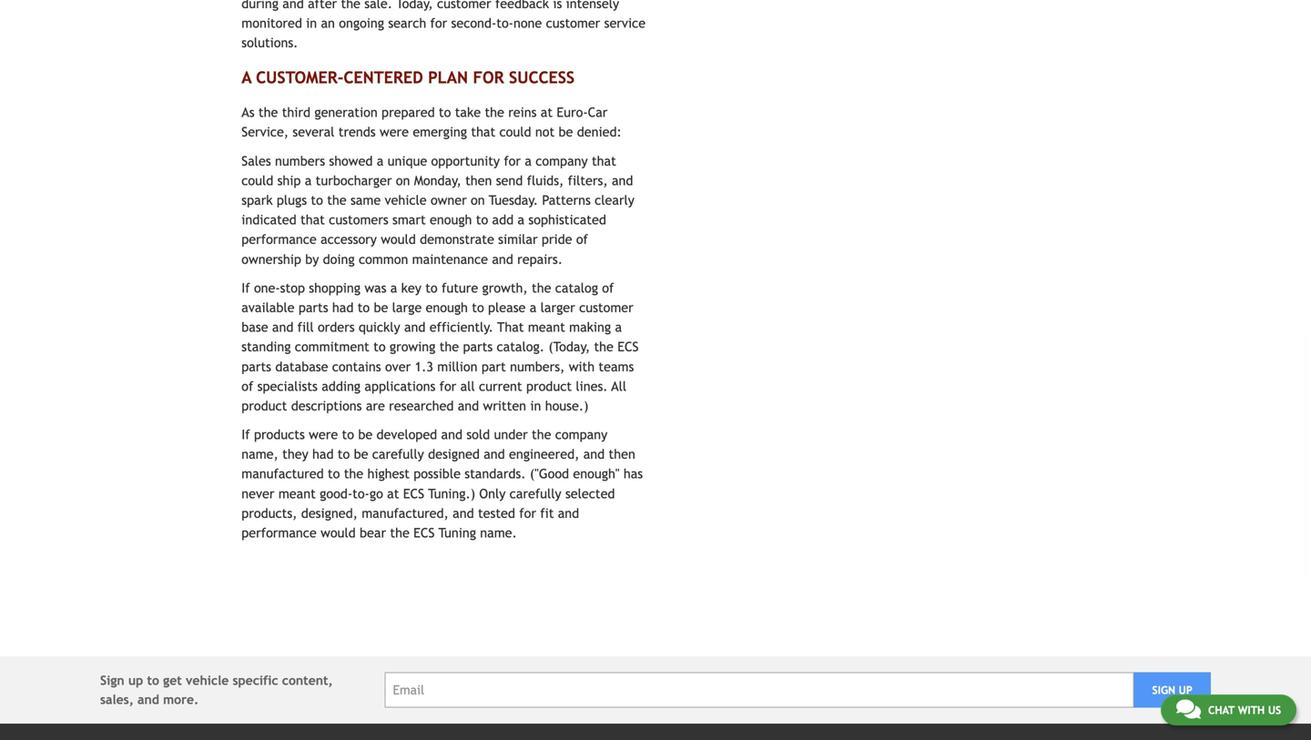 Task type: describe. For each thing, give the bounding box(es) containing it.
tuning
[[439, 526, 476, 541]]

could inside as the third generation prepared to take the reins at euro-car service, several trends were       emerging that could not be denied:
[[500, 125, 532, 140]]

2 horizontal spatial parts
[[463, 339, 493, 354]]

larger
[[541, 300, 575, 315]]

2 vertical spatial parts
[[242, 359, 271, 374]]

of inside the sales numbers showed a unique opportunity for a company that could ship a turbocharger on monday,       then send fluids, filters, and spark plugs to the same vehicle owner on tuesday.  patterns clearly indicated that customers smart enough to add a sophisticated performance accessory would demonstrate       similar pride of ownership by doing common maintenance and repairs.
[[576, 232, 588, 247]]

the inside the sales numbers showed a unique opportunity for a company that could ship a turbocharger on monday,       then send fluids, filters, and spark plugs to the same vehicle owner on tuesday.  patterns clearly indicated that customers smart enough to add a sophisticated performance accessory would demonstrate       similar pride of ownership by doing common maintenance and repairs.
[[327, 193, 347, 208]]

1.3
[[415, 359, 433, 374]]

patterns
[[542, 193, 591, 208]]

selected
[[566, 486, 615, 501]]

key
[[401, 280, 422, 295]]

shopping
[[309, 280, 361, 295]]

clearly
[[595, 193, 635, 208]]

stop
[[280, 280, 305, 295]]

only
[[479, 486, 506, 501]]

never
[[242, 486, 275, 501]]

a
[[242, 68, 252, 87]]

car
[[588, 105, 608, 120]]

current
[[479, 379, 522, 394]]

bear
[[360, 526, 386, 541]]

2 vertical spatial ecs
[[414, 526, 435, 541]]

content,
[[282, 674, 333, 688]]

please
[[488, 300, 526, 315]]

products,
[[242, 506, 297, 521]]

demonstrate
[[420, 232, 494, 247]]

the up engineered,
[[532, 427, 551, 442]]

standing
[[242, 339, 291, 354]]

opportunity
[[431, 153, 500, 168]]

be down 'are'
[[358, 427, 373, 442]]

the up million
[[440, 339, 459, 354]]

success
[[509, 68, 575, 87]]

large
[[392, 300, 422, 315]]

ecs inside if one-stop shopping was a key to future growth, the catalog of available parts had to be       large enough to please a larger customer base and fill orders quickly and efficiently. that meant       making a standing commitment to growing the parts catalog.  (today, the ecs parts database contains       over 1.3 million part numbers, with teams of specialists adding applications for all current product       lines. all product descriptions are researched and written in house.)
[[618, 339, 639, 354]]

performance inside the sales numbers showed a unique opportunity for a company that could ship a turbocharger on monday,       then send fluids, filters, and spark plugs to the same vehicle owner on tuesday.  patterns clearly indicated that customers smart enough to add a sophisticated performance accessory would demonstrate       similar pride of ownership by doing common maintenance and repairs.
[[242, 232, 317, 247]]

under
[[494, 427, 528, 442]]

fill
[[298, 320, 314, 335]]

turbocharger
[[316, 173, 392, 188]]

base
[[242, 320, 268, 335]]

growth,
[[482, 280, 528, 295]]

at inside as the third generation prepared to take the reins at euro-car service, several trends were       emerging that could not be denied:
[[541, 105, 553, 120]]

at inside if products were to be developed and sold under the company name, they had to be carefully       designed and engineered, and then manufactured to the highest possible standards. ("good enough" has never meant good-to-go at ecs tuning.) only carefully selected products, designed, manufactured,       and tested for fit and performance would bear the ecs tuning name.
[[387, 486, 399, 501]]

designed
[[428, 447, 480, 462]]

was
[[365, 280, 387, 295]]

company inside if products were to be developed and sold under the company name, they had to be carefully       designed and engineered, and then manufactured to the highest possible standards. ("good enough" has never meant good-to-go at ecs tuning.) only carefully selected products, designed, manufactured,       and tested for fit and performance would bear the ecs tuning name.
[[555, 427, 608, 442]]

us
[[1269, 704, 1282, 717]]

to inside sign up to get vehicle specific content, sales, and more.
[[147, 674, 159, 688]]

0 vertical spatial carefully
[[372, 447, 424, 462]]

the down manufactured,
[[390, 526, 410, 541]]

up for sign up
[[1179, 684, 1193, 697]]

part
[[482, 359, 506, 374]]

enough"
[[573, 467, 620, 482]]

over
[[385, 359, 411, 374]]

tested
[[478, 506, 515, 521]]

1 vertical spatial product
[[242, 398, 287, 413]]

a customer-centered plan for success
[[242, 68, 575, 87]]

customer
[[579, 300, 634, 315]]

a right add
[[518, 212, 525, 227]]

and up enough"
[[584, 447, 605, 462]]

for inside if products were to be developed and sold under the company name, they had to be carefully       designed and engineered, and then manufactured to the highest possible standards. ("good enough" has never meant good-to-go at ecs tuning.) only carefully selected products, designed, manufactured,       and tested for fit and performance would bear the ecs tuning name.
[[519, 506, 536, 521]]

would inside the sales numbers showed a unique opportunity for a company that could ship a turbocharger on monday,       then send fluids, filters, and spark plugs to the same vehicle owner on tuesday.  patterns clearly indicated that customers smart enough to add a sophisticated performance accessory would demonstrate       similar pride of ownership by doing common maintenance and repairs.
[[381, 232, 416, 247]]

available
[[242, 300, 295, 315]]

to-
[[353, 486, 370, 501]]

comments image
[[1177, 699, 1201, 720]]

customers
[[329, 212, 389, 227]]

the up larger
[[532, 280, 551, 295]]

several
[[293, 125, 335, 140]]

1 horizontal spatial with
[[1238, 704, 1265, 717]]

teams
[[599, 359, 634, 374]]

0 vertical spatial parts
[[299, 300, 328, 315]]

go
[[370, 486, 383, 501]]

specific
[[233, 674, 278, 688]]

products
[[254, 427, 305, 442]]

accessory
[[321, 232, 377, 247]]

third
[[282, 105, 311, 120]]

sales
[[242, 153, 271, 168]]

fluids,
[[527, 173, 564, 188]]

and up designed
[[441, 427, 463, 442]]

standards.
[[465, 467, 526, 482]]

and down all
[[458, 398, 479, 413]]

and right the fit
[[558, 506, 579, 521]]

get
[[163, 674, 182, 688]]

could inside the sales numbers showed a unique opportunity for a company that could ship a turbocharger on monday,       then send fluids, filters, and spark plugs to the same vehicle owner on tuesday.  patterns clearly indicated that customers smart enough to add a sophisticated performance accessory would demonstrate       similar pride of ownership by doing common maintenance and repairs.
[[242, 173, 274, 188]]

sold
[[467, 427, 490, 442]]

all
[[461, 379, 475, 394]]

up for sign up to get vehicle specific content, sales, and more.
[[128, 674, 143, 688]]

manufactured,
[[362, 506, 449, 521]]

showed
[[329, 153, 373, 168]]

numbers
[[275, 153, 325, 168]]

ship
[[277, 173, 301, 188]]

the up service, on the left top of page
[[259, 105, 278, 120]]

name.
[[480, 526, 517, 541]]

tuning.)
[[428, 486, 476, 501]]

by
[[305, 252, 319, 267]]

applications
[[365, 379, 436, 394]]

quickly
[[359, 320, 400, 335]]

were inside if products were to be developed and sold under the company name, they had to be carefully       designed and engineered, and then manufactured to the highest possible standards. ("good enough" has never meant good-to-go at ecs tuning.) only carefully selected products, designed, manufactured,       and tested for fit and performance would bear the ecs tuning name.
[[309, 427, 338, 442]]

1 vertical spatial of
[[602, 280, 614, 295]]

pride
[[542, 232, 572, 247]]

be inside as the third generation prepared to take the reins at euro-car service, several trends were       emerging that could not be denied:
[[559, 125, 573, 140]]

trends
[[339, 125, 376, 140]]

for inside if one-stop shopping was a key to future growth, the catalog of available parts had to be       large enough to please a larger customer base and fill orders quickly and efficiently. that meant       making a standing commitment to growing the parts catalog.  (today, the ecs parts database contains       over 1.3 million part numbers, with teams of specialists adding applications for all current product       lines. all product descriptions are researched and written in house.)
[[440, 379, 457, 394]]

be inside if one-stop shopping was a key to future growth, the catalog of available parts had to be       large enough to please a larger customer base and fill orders quickly and efficiently. that meant       making a standing commitment to growing the parts catalog.  (today, the ecs parts database contains       over 1.3 million part numbers, with teams of specialists adding applications for all current product       lines. all product descriptions are researched and written in house.)
[[374, 300, 388, 315]]

indicated
[[242, 212, 297, 227]]

Email email field
[[385, 673, 1134, 708]]

chat with us
[[1209, 704, 1282, 717]]

that
[[497, 320, 524, 335]]

and up tuning
[[453, 506, 474, 521]]

2 horizontal spatial that
[[592, 153, 616, 168]]

plan
[[428, 68, 468, 87]]

company inside the sales numbers showed a unique opportunity for a company that could ship a turbocharger on monday,       then send fluids, filters, and spark plugs to the same vehicle owner on tuesday.  patterns clearly indicated that customers smart enough to add a sophisticated performance accessory would demonstrate       similar pride of ownership by doing common maintenance and repairs.
[[536, 153, 588, 168]]

engineered,
[[509, 447, 580, 462]]

would inside if products were to be developed and sold under the company name, they had to be carefully       designed and engineered, and then manufactured to the highest possible standards. ("good enough" has never meant good-to-go at ecs tuning.) only carefully selected products, designed, manufactured,       and tested for fit and performance would bear the ecs tuning name.
[[321, 526, 356, 541]]

repairs.
[[517, 252, 563, 267]]

meant inside if products were to be developed and sold under the company name, they had to be carefully       designed and engineered, and then manufactured to the highest possible standards. ("good enough" has never meant good-to-go at ecs tuning.) only carefully selected products, designed, manufactured,       and tested for fit and performance would bear the ecs tuning name.
[[279, 486, 316, 501]]

if one-stop shopping was a key to future growth, the catalog of available parts had to be       large enough to please a larger customer base and fill orders quickly and efficiently. that meant       making a standing commitment to growing the parts catalog.  (today, the ecs parts database contains       over 1.3 million part numbers, with teams of specialists adding applications for all current product       lines. all product descriptions are researched and written in house.)
[[242, 280, 639, 413]]

generation
[[315, 105, 378, 120]]



Task type: locate. For each thing, give the bounding box(es) containing it.
0 vertical spatial were
[[380, 125, 409, 140]]

1 vertical spatial company
[[555, 427, 608, 442]]

1 if from the top
[[242, 280, 250, 295]]

2 vertical spatial that
[[301, 212, 325, 227]]

a left 'key'
[[391, 280, 397, 295]]

0 horizontal spatial that
[[301, 212, 325, 227]]

1 vertical spatial that
[[592, 153, 616, 168]]

1 vertical spatial enough
[[426, 300, 468, 315]]

1 horizontal spatial on
[[471, 193, 485, 208]]

emerging
[[413, 125, 467, 140]]

if up the "name,"
[[242, 427, 250, 442]]

0 horizontal spatial could
[[242, 173, 274, 188]]

one-
[[254, 280, 280, 295]]

0 vertical spatial product
[[526, 379, 572, 394]]

denied:
[[577, 125, 622, 140]]

plugs
[[277, 193, 307, 208]]

then inside the sales numbers showed a unique opportunity for a company that could ship a turbocharger on monday,       then send fluids, filters, and spark plugs to the same vehicle owner on tuesday.  patterns clearly indicated that customers smart enough to add a sophisticated performance accessory would demonstrate       similar pride of ownership by doing common maintenance and repairs.
[[466, 173, 492, 188]]

0 vertical spatial meant
[[528, 320, 565, 335]]

1 vertical spatial if
[[242, 427, 250, 442]]

were inside as the third generation prepared to take the reins at euro-car service, several trends were       emerging that could not be denied:
[[380, 125, 409, 140]]

of up customer
[[602, 280, 614, 295]]

0 vertical spatial would
[[381, 232, 416, 247]]

1 horizontal spatial of
[[576, 232, 588, 247]]

has
[[624, 467, 643, 482]]

0 horizontal spatial sign
[[100, 674, 124, 688]]

on down unique
[[396, 173, 410, 188]]

vehicle up more.
[[186, 674, 229, 688]]

0 vertical spatial could
[[500, 125, 532, 140]]

carefully up the fit
[[510, 486, 562, 501]]

1 performance from the top
[[242, 232, 317, 247]]

and inside sign up to get vehicle specific content, sales, and more.
[[138, 693, 159, 707]]

at right go in the left of the page
[[387, 486, 399, 501]]

1 horizontal spatial could
[[500, 125, 532, 140]]

if products were to be developed and sold under the company name, they had to be carefully       designed and engineered, and then manufactured to the highest possible standards. ("good enough" has never meant good-to-go at ecs tuning.) only carefully selected products, designed, manufactured,       and tested for fit and performance would bear the ecs tuning name.
[[242, 427, 643, 541]]

future
[[442, 280, 478, 295]]

0 horizontal spatial up
[[128, 674, 143, 688]]

0 horizontal spatial with
[[569, 359, 595, 374]]

for inside the sales numbers showed a unique opportunity for a company that could ship a turbocharger on monday,       then send fluids, filters, and spark plugs to the same vehicle owner on tuesday.  patterns clearly indicated that customers smart enough to add a sophisticated performance accessory would demonstrate       similar pride of ownership by doing common maintenance and repairs.
[[504, 153, 521, 168]]

had right they
[[312, 447, 334, 462]]

2 vertical spatial of
[[242, 379, 254, 394]]

a right ship
[[305, 173, 312, 188]]

had inside if products were to be developed and sold under the company name, they had to be carefully       designed and engineered, and then manufactured to the highest possible standards. ("good enough" has never meant good-to-go at ecs tuning.) only carefully selected products, designed, manufactured,       and tested for fit and performance would bear the ecs tuning name.
[[312, 447, 334, 462]]

on right owner
[[471, 193, 485, 208]]

1 horizontal spatial would
[[381, 232, 416, 247]]

if left one-
[[242, 280, 250, 295]]

enough down future
[[426, 300, 468, 315]]

vehicle inside the sales numbers showed a unique opportunity for a company that could ship a turbocharger on monday,       then send fluids, filters, and spark plugs to the same vehicle owner on tuesday.  patterns clearly indicated that customers smart enough to add a sophisticated performance accessory would demonstrate       similar pride of ownership by doing common maintenance and repairs.
[[385, 193, 427, 208]]

and down similar
[[492, 252, 514, 267]]

growing
[[390, 339, 436, 354]]

parts
[[299, 300, 328, 315], [463, 339, 493, 354], [242, 359, 271, 374]]

2 horizontal spatial of
[[602, 280, 614, 295]]

that
[[471, 125, 496, 140], [592, 153, 616, 168], [301, 212, 325, 227]]

of
[[576, 232, 588, 247], [602, 280, 614, 295], [242, 379, 254, 394]]

1 horizontal spatial product
[[526, 379, 572, 394]]

and left fill
[[272, 320, 294, 335]]

1 horizontal spatial up
[[1179, 684, 1193, 697]]

if for if one-stop shopping was a key to future growth, the catalog of available parts had to be       large enough to please a larger customer base and fill orders quickly and efficiently. that meant       making a standing commitment to growing the parts catalog.  (today, the ecs parts database contains       over 1.3 million part numbers, with teams of specialists adding applications for all current product       lines. all product descriptions are researched and written in house.)
[[242, 280, 250, 295]]

meant
[[528, 320, 565, 335], [279, 486, 316, 501]]

researched
[[389, 398, 454, 413]]

("good
[[530, 467, 569, 482]]

1 horizontal spatial sign
[[1153, 684, 1176, 697]]

same
[[351, 193, 381, 208]]

0 vertical spatial if
[[242, 280, 250, 295]]

1 horizontal spatial that
[[471, 125, 496, 140]]

good-
[[320, 486, 353, 501]]

tuesday.
[[489, 193, 538, 208]]

0 horizontal spatial on
[[396, 173, 410, 188]]

1 horizontal spatial carefully
[[510, 486, 562, 501]]

for left the fit
[[519, 506, 536, 521]]

send
[[496, 173, 523, 188]]

sophisticated
[[529, 212, 607, 227]]

that down the plugs
[[301, 212, 325, 227]]

0 vertical spatial company
[[536, 153, 588, 168]]

descriptions
[[291, 398, 362, 413]]

prepared
[[382, 105, 435, 120]]

parts up fill
[[299, 300, 328, 315]]

enough inside the sales numbers showed a unique opportunity for a company that could ship a turbocharger on monday,       then send fluids, filters, and spark plugs to the same vehicle owner on tuesday.  patterns clearly indicated that customers smart enough to add a sophisticated performance accessory would demonstrate       similar pride of ownership by doing common maintenance and repairs.
[[430, 212, 472, 227]]

reins
[[508, 105, 537, 120]]

a left larger
[[530, 300, 537, 315]]

maintenance
[[412, 252, 488, 267]]

commitment
[[295, 339, 370, 354]]

of left the specialists
[[242, 379, 254, 394]]

could down the reins
[[500, 125, 532, 140]]

the down turbocharger
[[327, 193, 347, 208]]

owner
[[431, 193, 467, 208]]

if inside if products were to be developed and sold under the company name, they had to be carefully       designed and engineered, and then manufactured to the highest possible standards. ("good enough" has never meant good-to-go at ecs tuning.) only carefully selected products, designed, manufactured,       and tested for fit and performance would bear the ecs tuning name.
[[242, 427, 250, 442]]

were down descriptions
[[309, 427, 338, 442]]

database
[[275, 359, 328, 374]]

meant inside if one-stop shopping was a key to future growth, the catalog of available parts had to be       large enough to please a larger customer base and fill orders quickly and efficiently. that meant       making a standing commitment to growing the parts catalog.  (today, the ecs parts database contains       over 1.3 million part numbers, with teams of specialists adding applications for all current product       lines. all product descriptions are researched and written in house.)
[[528, 320, 565, 335]]

contains
[[332, 359, 381, 374]]

be up quickly
[[374, 300, 388, 315]]

product down numbers,
[[526, 379, 572, 394]]

had inside if one-stop shopping was a key to future growth, the catalog of available parts had to be       large enough to please a larger customer base and fill orders quickly and efficiently. that meant       making a standing commitment to growing the parts catalog.  (today, the ecs parts database contains       over 1.3 million part numbers, with teams of specialists adding applications for all current product       lines. all product descriptions are researched and written in house.)
[[332, 300, 354, 315]]

then
[[466, 173, 492, 188], [609, 447, 636, 462]]

1 vertical spatial on
[[471, 193, 485, 208]]

up up sales,
[[128, 674, 143, 688]]

1 vertical spatial ecs
[[403, 486, 424, 501]]

sign for sign up to get vehicle specific content, sales, and more.
[[100, 674, 124, 688]]

for right the plan
[[473, 68, 504, 87]]

vehicle up smart
[[385, 193, 427, 208]]

a up fluids, on the top left of the page
[[525, 153, 532, 168]]

0 horizontal spatial would
[[321, 526, 356, 541]]

lines.
[[576, 379, 608, 394]]

if inside if one-stop shopping was a key to future growth, the catalog of available parts had to be       large enough to please a larger customer base and fill orders quickly and efficiently. that meant       making a standing commitment to growing the parts catalog.  (today, the ecs parts database contains       over 1.3 million part numbers, with teams of specialists adding applications for all current product       lines. all product descriptions are researched and written in house.)
[[242, 280, 250, 295]]

would down designed,
[[321, 526, 356, 541]]

enough down owner
[[430, 212, 472, 227]]

be down euro-
[[559, 125, 573, 140]]

0 vertical spatial with
[[569, 359, 595, 374]]

euro-
[[557, 105, 588, 120]]

vehicle
[[385, 193, 427, 208], [186, 674, 229, 688]]

product
[[526, 379, 572, 394], [242, 398, 287, 413]]

efficiently.
[[430, 320, 494, 335]]

with
[[569, 359, 595, 374], [1238, 704, 1265, 717]]

service,
[[242, 125, 289, 140]]

all
[[612, 379, 627, 394]]

1 vertical spatial parts
[[463, 339, 493, 354]]

sign inside button
[[1153, 684, 1176, 697]]

orders
[[318, 320, 355, 335]]

up inside button
[[1179, 684, 1193, 697]]

0 horizontal spatial vehicle
[[186, 674, 229, 688]]

million
[[437, 359, 478, 374]]

the up the teams
[[594, 339, 614, 354]]

would down smart
[[381, 232, 416, 247]]

customer-
[[256, 68, 344, 87]]

performance
[[242, 232, 317, 247], [242, 526, 317, 541]]

up inside sign up to get vehicle specific content, sales, and more.
[[128, 674, 143, 688]]

0 horizontal spatial at
[[387, 486, 399, 501]]

on
[[396, 173, 410, 188], [471, 193, 485, 208]]

1 vertical spatial meant
[[279, 486, 316, 501]]

a down customer
[[615, 320, 622, 335]]

possible
[[414, 467, 461, 482]]

could up spark
[[242, 173, 274, 188]]

1 horizontal spatial at
[[541, 105, 553, 120]]

more.
[[163, 693, 199, 707]]

1 vertical spatial had
[[312, 447, 334, 462]]

1 horizontal spatial parts
[[299, 300, 328, 315]]

developed
[[377, 427, 437, 442]]

had
[[332, 300, 354, 315], [312, 447, 334, 462]]

2 if from the top
[[242, 427, 250, 442]]

performance down the products,
[[242, 526, 317, 541]]

highest
[[368, 467, 410, 482]]

be up highest
[[354, 447, 368, 462]]

2 performance from the top
[[242, 526, 317, 541]]

0 vertical spatial had
[[332, 300, 354, 315]]

0 horizontal spatial meant
[[279, 486, 316, 501]]

sales,
[[100, 693, 134, 707]]

that up filters,
[[592, 153, 616, 168]]

and right sales,
[[138, 693, 159, 707]]

enough inside if one-stop shopping was a key to future growth, the catalog of available parts had to be       large enough to please a larger customer base and fill orders quickly and efficiently. that meant       making a standing commitment to growing the parts catalog.  (today, the ecs parts database contains       over 1.3 million part numbers, with teams of specialists adding applications for all current product       lines. all product descriptions are researched and written in house.)
[[426, 300, 468, 315]]

meant down larger
[[528, 320, 565, 335]]

with up lines.
[[569, 359, 595, 374]]

the up to-
[[344, 467, 364, 482]]

at up not
[[541, 105, 553, 120]]

specialists
[[257, 379, 318, 394]]

0 vertical spatial enough
[[430, 212, 472, 227]]

a left unique
[[377, 153, 384, 168]]

then up has
[[609, 447, 636, 462]]

ownership
[[242, 252, 301, 267]]

sign for sign up
[[1153, 684, 1176, 697]]

smart
[[393, 212, 426, 227]]

and up clearly
[[612, 173, 633, 188]]

0 vertical spatial ecs
[[618, 339, 639, 354]]

sign inside sign up to get vehicle specific content, sales, and more.
[[100, 674, 124, 688]]

in
[[530, 398, 541, 413]]

of down sophisticated
[[576, 232, 588, 247]]

add
[[492, 212, 514, 227]]

company down house.)
[[555, 427, 608, 442]]

0 vertical spatial then
[[466, 173, 492, 188]]

had up orders
[[332, 300, 354, 315]]

0 vertical spatial at
[[541, 105, 553, 120]]

1 vertical spatial with
[[1238, 704, 1265, 717]]

0 vertical spatial vehicle
[[385, 193, 427, 208]]

performance inside if products were to be developed and sold under the company name, they had to be carefully       designed and engineered, and then manufactured to the highest possible standards. ("good enough" has never meant good-to-go at ecs tuning.) only carefully selected products, designed, manufactured,       and tested for fit and performance would bear the ecs tuning name.
[[242, 526, 317, 541]]

with left us
[[1238, 704, 1265, 717]]

1 vertical spatial vehicle
[[186, 674, 229, 688]]

performance up 'ownership'
[[242, 232, 317, 247]]

the right take
[[485, 105, 504, 120]]

for left all
[[440, 379, 457, 394]]

1 vertical spatial could
[[242, 173, 274, 188]]

1 horizontal spatial vehicle
[[385, 193, 427, 208]]

sign up button
[[1134, 673, 1211, 708]]

carefully down developed
[[372, 447, 424, 462]]

ecs up manufactured,
[[403, 486, 424, 501]]

up
[[128, 674, 143, 688], [1179, 684, 1193, 697]]

product down the specialists
[[242, 398, 287, 413]]

house.)
[[545, 398, 589, 413]]

fit
[[540, 506, 554, 521]]

meant down manufactured
[[279, 486, 316, 501]]

1 vertical spatial then
[[609, 447, 636, 462]]

as
[[242, 105, 255, 120]]

were down prepared
[[380, 125, 409, 140]]

0 horizontal spatial parts
[[242, 359, 271, 374]]

chat with us link
[[1161, 695, 1297, 726]]

1 vertical spatial would
[[321, 526, 356, 541]]

catalog.
[[497, 339, 545, 354]]

that inside as the third generation prepared to take the reins at euro-car service, several trends were       emerging that could not be denied:
[[471, 125, 496, 140]]

company up fluids, on the top left of the page
[[536, 153, 588, 168]]

then down opportunity
[[466, 173, 492, 188]]

for up send
[[504, 153, 521, 168]]

0 vertical spatial that
[[471, 125, 496, 140]]

0 vertical spatial of
[[576, 232, 588, 247]]

1 vertical spatial at
[[387, 486, 399, 501]]

written
[[483, 398, 527, 413]]

the
[[259, 105, 278, 120], [485, 105, 504, 120], [327, 193, 347, 208], [532, 280, 551, 295], [440, 339, 459, 354], [594, 339, 614, 354], [532, 427, 551, 442], [344, 467, 364, 482], [390, 526, 410, 541]]

0 horizontal spatial then
[[466, 173, 492, 188]]

1 vertical spatial performance
[[242, 526, 317, 541]]

1 horizontal spatial were
[[380, 125, 409, 140]]

if for if products were to be developed and sold under the company name, they had to be carefully       designed and engineered, and then manufactured to the highest possible standards. ("good enough" has never meant good-to-go at ecs tuning.) only carefully selected products, designed, manufactured,       and tested for fit and performance would bear the ecs tuning name.
[[242, 427, 250, 442]]

0 vertical spatial performance
[[242, 232, 317, 247]]

and up growing
[[404, 320, 426, 335]]

with inside if one-stop shopping was a key to future growth, the catalog of available parts had to be       large enough to please a larger customer base and fill orders quickly and efficiently. that meant       making a standing commitment to growing the parts catalog.  (today, the ecs parts database contains       over 1.3 million part numbers, with teams of specialists adding applications for all current product       lines. all product descriptions are researched and written in house.)
[[569, 359, 595, 374]]

0 horizontal spatial were
[[309, 427, 338, 442]]

adding
[[322, 379, 361, 394]]

ecs up the teams
[[618, 339, 639, 354]]

then inside if products were to be developed and sold under the company name, they had to be carefully       designed and engineered, and then manufactured to the highest possible standards. ("good enough" has never meant good-to-go at ecs tuning.) only carefully selected products, designed, manufactured,       and tested for fit and performance would bear the ecs tuning name.
[[609, 447, 636, 462]]

filters,
[[568, 173, 608, 188]]

monday,
[[414, 173, 462, 188]]

manufactured
[[242, 467, 324, 482]]

common
[[359, 252, 408, 267]]

name,
[[242, 447, 279, 462]]

parts down standing
[[242, 359, 271, 374]]

vehicle inside sign up to get vehicle specific content, sales, and more.
[[186, 674, 229, 688]]

0 horizontal spatial carefully
[[372, 447, 424, 462]]

1 vertical spatial were
[[309, 427, 338, 442]]

0 vertical spatial on
[[396, 173, 410, 188]]

that down take
[[471, 125, 496, 140]]

up up 'comments' image
[[1179, 684, 1193, 697]]

and up standards.
[[484, 447, 505, 462]]

1 horizontal spatial then
[[609, 447, 636, 462]]

and
[[612, 173, 633, 188], [492, 252, 514, 267], [272, 320, 294, 335], [404, 320, 426, 335], [458, 398, 479, 413], [441, 427, 463, 442], [484, 447, 505, 462], [584, 447, 605, 462], [453, 506, 474, 521], [558, 506, 579, 521], [138, 693, 159, 707]]

1 horizontal spatial meant
[[528, 320, 565, 335]]

ecs down manufactured,
[[414, 526, 435, 541]]

to inside as the third generation prepared to take the reins at euro-car service, several trends were       emerging that could not be denied:
[[439, 105, 451, 120]]

unique
[[388, 153, 427, 168]]

making
[[569, 320, 611, 335]]

parts up 'part'
[[463, 339, 493, 354]]

1 vertical spatial carefully
[[510, 486, 562, 501]]

a
[[377, 153, 384, 168], [525, 153, 532, 168], [305, 173, 312, 188], [518, 212, 525, 227], [391, 280, 397, 295], [530, 300, 537, 315], [615, 320, 622, 335]]

0 horizontal spatial of
[[242, 379, 254, 394]]

0 horizontal spatial product
[[242, 398, 287, 413]]



Task type: vqa. For each thing, say whether or not it's contained in the screenshot.
Track Order
no



